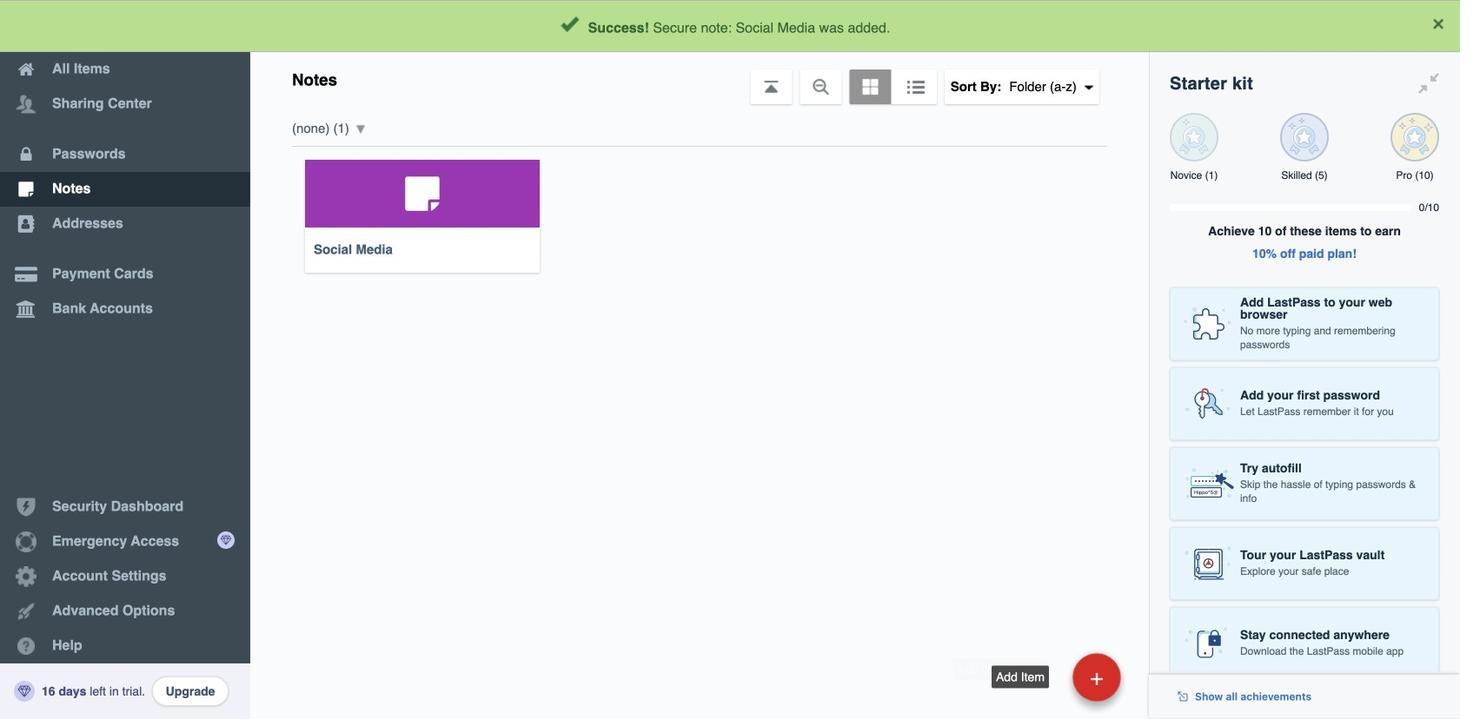 Task type: describe. For each thing, give the bounding box(es) containing it.
search my vault text field
[[419, 7, 1113, 45]]



Task type: vqa. For each thing, say whether or not it's contained in the screenshot.
caret right icon
no



Task type: locate. For each thing, give the bounding box(es) containing it.
alert
[[0, 0, 1460, 52]]

Search search field
[[419, 7, 1113, 45]]

vault options navigation
[[250, 52, 1149, 104]]

main navigation navigation
[[0, 0, 250, 720]]

new item navigation
[[953, 590, 1132, 720]]



